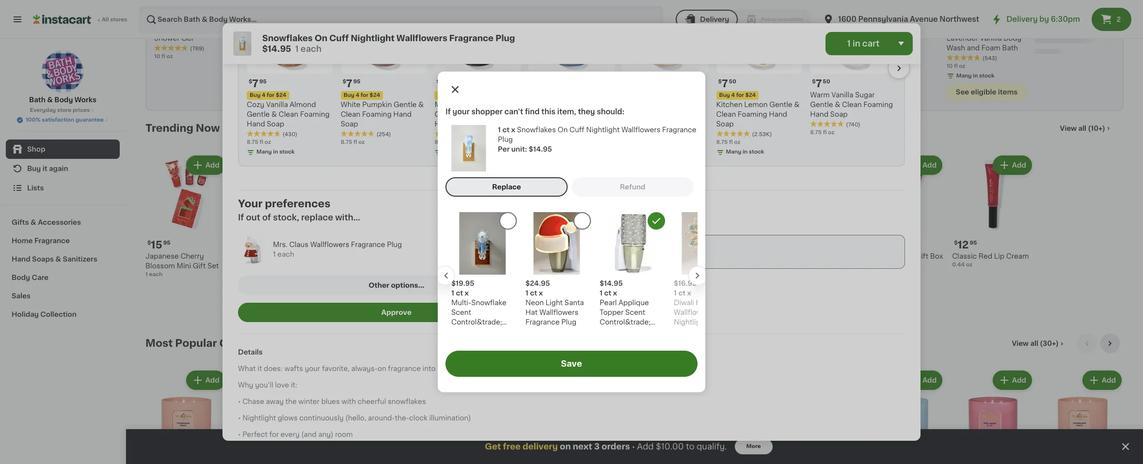 Task type: vqa. For each thing, say whether or not it's contained in the screenshot.


Task type: describe. For each thing, give the bounding box(es) containing it.
gel inside into the night shower gel
[[331, 35, 342, 42]]

and inside lavender vanilla body wash and foam bath
[[968, 44, 980, 51]]

1 inside the kitten and puppy in lights wallflowers fragrance plug 1 each
[[594, 282, 596, 287]]

bath for buy 3, get 1 free
[[1003, 44, 1019, 51]]

ct for $19.95 1 ct x multi-snowflake scent control&trade; wallflowers fragrance plug
[[456, 290, 463, 297]]

buy inside $ 7 buy 4 for $24 mahogany teakwood gentle & clean foaming hand soap
[[438, 93, 449, 98]]

candy
[[349, 253, 372, 260]]

plug inside $ 14 snowflakes on cuff nightlight wallflowers fragrance plug
[[540, 273, 555, 280]]

$ inside the $ 12 50
[[685, 12, 688, 18]]

each inside 'mrs. claus wallflowers fragrance plug 1 each'
[[278, 251, 294, 258]]

per unit: $14.95
[[498, 146, 552, 153]]

fragrance inside snowflakes on cuff nightlight wallflowers fragrance plug
[[663, 127, 697, 134]]

(769)
[[190, 46, 204, 51]]

of
[[262, 214, 271, 222]]

plug inside 'mrs. claus wallflowers fragrance plug 1 each'
[[387, 242, 402, 249]]

95 inside $ 19 95
[[702, 241, 709, 246]]

fragrance inside 'mrs. claus wallflowers fragrance plug 1 each'
[[351, 242, 385, 249]]

why you'll love it:
[[238, 383, 298, 390]]

stock for cozy vanilla almond gentle & clean foaming hand soap
[[280, 150, 295, 155]]

each down sleeve
[[239, 292, 252, 297]]

0.44
[[953, 263, 966, 268]]

10 down snowflakes on cuff nightlight wallflowers fragrance plug $14.95 1 each
[[419, 63, 425, 69]]

snowflakes on cuff nightlight wallflowers fragrance plug
[[498, 127, 697, 143]]

1 each
[[235, 292, 252, 297]]

mini inside "japanese cherry blossom mini gift set 1 each"
[[177, 263, 191, 270]]

2 vertical spatial the
[[286, 399, 297, 406]]

stock for lavender vanilla body wash and foam bath
[[980, 73, 995, 78]]

x for $19.95 1 ct x multi-snowflake scent control&trade; wallflowers fragrance plug
[[465, 290, 469, 297]]

& inside toasted vanilla chai gentle & clean foaming hand soap
[[648, 111, 653, 118]]

in down into the night shower gel
[[357, 63, 362, 69]]

1 inside 'mrs. claus wallflowers fragrance plug 1 each'
[[273, 251, 276, 258]]

50 for buy 4 for $24
[[729, 79, 737, 85]]

luminious
[[863, 253, 898, 260]]

clean inside the sweater weather gentle & clean foaming hand soap
[[536, 111, 556, 118]]

8.75 fl oz up the per unit: $14.95 on the left top
[[529, 140, 553, 145]]

8.75 fl oz for cozy vanilla almond gentle & clean foaming hand soap
[[247, 140, 271, 145]]

I would like my shopper to... text field
[[589, 235, 906, 269]]

gel inside champagne toast shower gel
[[182, 35, 193, 42]]

option group inside save dialog
[[446, 178, 698, 197]]

14 inside $ 14 snowflakes on cuff nightlight wallflowers fragrance plug
[[510, 240, 522, 251]]

toast for champagne toast shower gel
[[198, 25, 216, 32]]

soaps
[[32, 256, 54, 263]]

wonder
[[816, 263, 842, 270]]

50 for warm vanilla sugar shower gel
[[525, 12, 532, 18]]

4 for white
[[356, 93, 360, 98]]

1 ct x  multi-snowflake scent control&trade; wallflowers fragrance plug - slide 7 of 11 group
[[452, 213, 517, 346]]

it for what
[[258, 366, 262, 373]]

home fragrance link
[[6, 232, 120, 250]]

foaming inside 'warm vanilla sugar gentle & clean foaming hand soap'
[[864, 102, 894, 109]]

cuff for snowflakes on cuff nightlight wallflowers fragrance plug $14.95 1 each
[[330, 34, 349, 42]]

set for japanese
[[208, 263, 219, 270]]

7 for kitchen
[[722, 79, 728, 89]]

oz up should:
[[607, 63, 614, 69]]

nightlight up perfect
[[243, 416, 276, 423]]

gifts & accessories link
[[6, 213, 120, 232]]

your
[[238, 199, 263, 209]]

plug inside snowflakes on cuff nightlight wallflowers fragrance plug
[[498, 136, 513, 143]]

buy 3, get 1 free for 13
[[598, 26, 641, 31]]

• for • nightlight glows continuously (hello, around-the-clock illumination)
[[238, 416, 241, 423]]

10 fl oz up should:
[[595, 63, 614, 69]]

2 button
[[1093, 8, 1132, 31]]

$ inside $ 9 95
[[327, 241, 330, 246]]

free inside get free delivery on next 3 orders • add $10.00 to qualify.
[[503, 443, 521, 451]]

oz for warm vanilla sugar gentle & clean foaming hand soap
[[829, 130, 835, 136]]

nightlight inside snowflakes on cuff nightlight wallflowers fragrance plug $14.95 1 each
[[351, 34, 395, 42]]

50 for ocean antiperspirant deodorant
[[701, 12, 708, 18]]

1 inside 18 luminious mini gift box set 1 each
[[863, 272, 865, 278]]

shower inside warm vanilla sugar shower gel
[[507, 35, 532, 42]]

favorite,
[[322, 366, 350, 373]]

95 inside the 19 95
[[612, 241, 619, 246]]

1 inside champagne toast mini gift set 1 each
[[415, 272, 417, 278]]

works
[[75, 97, 97, 103]]

winter candy apple mini gift set 1 each
[[325, 253, 393, 278]]

wash for 14
[[438, 35, 457, 42]]

in up toasted
[[621, 73, 626, 78]]

product group containing 9
[[325, 154, 407, 279]]

butterfly
[[771, 25, 801, 32]]

sweater
[[529, 102, 557, 109]]

same
[[558, 366, 577, 373]]

95 up white
[[354, 79, 361, 85]]

10 fl oz for buy 3, get 1 free
[[947, 63, 966, 69]]

if for if your shopper can't find this item, they should:
[[446, 108, 451, 116]]

shower inside champagne toast shower gel
[[154, 35, 180, 42]]

stock,
[[273, 214, 299, 222]]

$ 13 50 for warm
[[509, 12, 532, 22]]

(2.53k)
[[753, 132, 773, 138]]

50 for dream bright shower gel
[[877, 12, 884, 18]]

soap inside cozy vanilla almond gentle & clean foaming hand soap
[[267, 121, 284, 128]]

$ inside $ 19 95
[[686, 241, 689, 246]]

mini for 18
[[900, 253, 914, 260]]

lip
[[995, 253, 1005, 260]]

body inside body care link
[[12, 275, 30, 281]]

stores
[[110, 17, 127, 22]]

puppy
[[631, 253, 653, 260]]

stock down (597)
[[363, 63, 378, 69]]

1 $26.95 element from the left
[[684, 455, 766, 465]]

8.75 up the per unit: $14.95 on the left top
[[529, 140, 540, 145]]

instacart logo image
[[33, 14, 91, 25]]

fragrance inside $24.95 1 ct x neon light santa hat wallflowers fragrance plug
[[526, 319, 560, 326]]

1 vertical spatial room
[[335, 432, 353, 439]]

fl for cozy vanilla almond gentle & clean foaming hand soap
[[260, 140, 263, 145]]

clean inside kitchen lemon gentle & clean foaming hand soap
[[717, 111, 737, 118]]

oz up the per unit: $14.95 on the left top
[[547, 140, 553, 145]]

this
[[542, 108, 556, 116]]

50 for champagne toast shower gel
[[172, 12, 180, 18]]

on inside $ 14 snowflakes on cuff nightlight wallflowers fragrance plug
[[545, 253, 555, 260]]

many for lavender vanilla body wash and foam bath
[[957, 73, 972, 78]]

other options...
[[369, 283, 425, 289]]

$7.95 element
[[623, 78, 709, 91]]

options...
[[391, 283, 425, 289]]

8.75 for warm vanilla sugar gentle & clean foaming hand soap
[[811, 130, 822, 136]]

2 horizontal spatial it
[[520, 366, 525, 373]]

now
[[196, 123, 220, 133]]

view for view all (10+)
[[1061, 125, 1078, 132]]

neon
[[526, 300, 544, 307]]

and inside the kitten and puppy in lights wallflowers fragrance plug 1 each
[[616, 253, 629, 260]]

$14.95 1 ct x pearl applique topper scent control&trade; wallflowers fragrance plug
[[600, 281, 651, 346]]

bath for 14
[[419, 44, 435, 51]]

for left the every
[[270, 432, 279, 439]]

cherry for mini
[[181, 253, 204, 260]]

treatment tracker modal dialog
[[126, 430, 1144, 465]]

hand inside 'warm vanilla sugar gentle & clean foaming hand soap'
[[811, 111, 829, 118]]

service type group
[[676, 10, 812, 29]]

1 ct x  neon light santa hat wallflowers fragrance plug - slide 8 of 11 group
[[526, 213, 591, 332]]

(527)
[[471, 132, 485, 138]]

gentle inside cozy vanilla almond gentle & clean foaming hand soap
[[247, 111, 270, 118]]

foam for buy 3, get 1 free
[[982, 44, 1001, 51]]

snowflakes inside snowflakes on cuff nightlight wallflowers fragrance plug $14.95 1 each
[[262, 34, 313, 42]]

cozy vanilla almond gentle & clean foaming hand soap
[[247, 102, 330, 128]]

for inside $ 7 buy 4 for $24 mahogany teakwood gentle & clean foaming hand soap
[[455, 93, 463, 98]]

each inside c.o. bigelow mini gift set 1 each
[[687, 272, 701, 278]]

gel inside japanese cherry blossom shower gel
[[301, 35, 313, 42]]

fl for warm vanilla sugar gentle & clean foaming hand soap
[[824, 130, 827, 136]]

mahogany
[[435, 102, 471, 109]]

special instructions
[[589, 214, 673, 222]]

soap inside the sweater weather gentle & clean foaming hand soap
[[529, 121, 546, 128]]

7 inside $ 7 buy 4 for $24 mahogany teakwood gentle & clean foaming hand soap
[[440, 79, 447, 89]]

10 for 15
[[859, 54, 865, 59]]

wallflowers inside $19.95 1 ct x multi-snowflake scent control&trade; wallflowers fragrance plug
[[452, 329, 491, 336]]

approve
[[382, 310, 412, 316]]

collection
[[40, 311, 77, 318]]

save dialog
[[0, 72, 743, 393]]

champagne for gel
[[154, 25, 196, 32]]

view all (30+)
[[1013, 341, 1060, 348]]

4 for kitchen
[[732, 93, 736, 98]]

control&trade; inside $19.95 1 ct x multi-snowflake scent control&trade; wallflowers fragrance plug
[[452, 319, 502, 326]]

95 inside '$ 12 95'
[[970, 241, 978, 246]]

3
[[595, 443, 600, 451]]

many up should:
[[605, 73, 620, 78]]

10 fl oz for 15
[[859, 54, 878, 59]]

0 horizontal spatial on
[[378, 366, 387, 373]]

why
[[238, 383, 254, 390]]

95 inside "14 95"
[[253, 241, 261, 246]]

they
[[578, 108, 596, 116]]

Neon Light Santa Hat Wallflowers Fragrance Plug checkbox
[[574, 213, 591, 230]]

light
[[546, 300, 563, 307]]

time.
[[579, 366, 596, 373]]

gentle inside 'warm vanilla sugar gentle & clean foaming hand soap'
[[811, 102, 834, 109]]

antiperspirant
[[707, 25, 756, 32]]

wash for buy 3, get 1 free
[[947, 44, 966, 51]]

(189)
[[659, 132, 672, 138]]

your preferences
[[238, 199, 331, 209]]

13 for into
[[336, 12, 347, 22]]

gift for c.o.
[[745, 253, 758, 260]]

oz for cozy vanilla almond gentle & clean foaming hand soap
[[265, 140, 271, 145]]

3, for 13
[[610, 26, 615, 31]]

$24 for cozy
[[276, 93, 287, 98]]

white pumpkin gentle & clean foaming hand soap
[[341, 102, 424, 128]]

winterberry wonder travel size fine fragrance mist
[[773, 263, 842, 289]]

snowflakes inside snowflakes on cuff nightlight wallflowers fragrance plug
[[517, 127, 556, 134]]

• for • perfect for every (and any) room
[[238, 432, 241, 439]]

previous items image
[[440, 266, 452, 286]]

hand inside the sweater weather gentle & clean foaming hand soap
[[589, 111, 607, 118]]

snowflakes
[[388, 399, 426, 406]]

fl up the per unit: $14.95 on the left top
[[542, 140, 545, 145]]

& inside cozy vanilla almond gentle & clean foaming hand soap
[[272, 111, 277, 118]]

snowflake
[[472, 300, 507, 307]]

$ 14 50 for eucalyptus
[[421, 12, 444, 22]]

10 for buy 3, get 1 free
[[947, 63, 953, 69]]

(30+)
[[1041, 341, 1060, 348]]

each inside winter candy apple mini gift set 1 each
[[329, 272, 342, 278]]

plug inside $14.95 1 ct x pearl applique topper scent control&trade; wallflowers fragrance plug
[[636, 339, 651, 346]]

x down the can't
[[512, 127, 516, 134]]

apple
[[373, 253, 393, 260]]

14 up beaded
[[241, 240, 252, 251]]

stock up toasted
[[628, 73, 643, 78]]

plug inside $19.95 1 ct x multi-snowflake scent control&trade; wallflowers fragrance plug
[[488, 339, 503, 346]]

10 for 14
[[154, 54, 160, 59]]

$ 7 buy 4 for $24 mahogany teakwood gentle & clean foaming hand soap
[[435, 79, 518, 128]]

many in stock up toasted
[[605, 73, 643, 78]]

ct up per
[[503, 127, 510, 134]]

fragrance inside snowflakes on cuff nightlight wallflowers fragrance plug $14.95 1 each
[[450, 34, 494, 42]]

other options... button
[[238, 276, 555, 296]]

cozy
[[247, 102, 265, 109]]

soap inside toasted vanilla chai gentle & clean foaming hand soap
[[643, 121, 660, 128]]

winter
[[299, 399, 320, 406]]

50 for japanese cherry blossom shower gel
[[260, 12, 268, 18]]

set inside c.o. bigelow mini gift set 1 each
[[684, 263, 695, 270]]

northwest
[[940, 16, 980, 23]]

gel inside warm vanilla sugar shower gel
[[534, 35, 546, 42]]

warm for 7
[[811, 92, 830, 99]]

view for view all (30+)
[[1013, 341, 1029, 348]]

& inside the sweater weather gentle & clean foaming hand soap
[[529, 111, 534, 118]]

hand inside $ 7 buy 4 for $24 mahogany teakwood gentle & clean foaming hand soap
[[435, 121, 453, 128]]

hand inside toasted vanilla chai gentle & clean foaming hand soap
[[623, 121, 641, 128]]

95 up champagne toast mini gift set 1 each
[[428, 241, 435, 246]]

get for 14
[[969, 26, 978, 31]]

preferences
[[265, 199, 331, 209]]

10 fl oz for 14
[[154, 54, 173, 59]]

body for spearmint
[[419, 35, 437, 42]]

x for $16.95 1 ct x diwali rangoli wallflowers nightlight wallflowers fragrance plug
[[688, 290, 692, 297]]

the inside into the night shower gel
[[346, 25, 357, 32]]

1 inside $16.95 1 ct x diwali rangoli wallflowers nightlight wallflowers fragrance plug
[[674, 290, 677, 297]]

$ 13 50 for japanese
[[244, 12, 268, 22]]

oz down eucalyptus spearmint body wash and foam bath
[[431, 63, 437, 69]]

$24 for kitchen
[[746, 93, 756, 98]]

clean inside 'warm vanilla sugar gentle & clean foaming hand soap'
[[843, 102, 862, 109]]

• perfect for every (and any) room
[[238, 432, 353, 439]]

many in stock down (597)
[[340, 63, 378, 69]]

fl up should:
[[602, 63, 606, 69]]

holiday collection
[[12, 311, 77, 318]]

soap inside kitchen lemon gentle & clean foaming hand soap
[[717, 121, 734, 128]]

and left brightens at the bottom
[[471, 366, 484, 373]]

fragrance inside $ 14 snowflakes on cuff nightlight wallflowers fragrance plug
[[504, 273, 539, 280]]

12 for $ 12 50
[[688, 12, 700, 22]]

19 inside product group
[[689, 240, 701, 251]]

unit:
[[512, 146, 528, 153]]

stock for mahogany teakwood gentle & clean foaming hand soap
[[468, 150, 483, 155]]

mist
[[809, 283, 824, 289]]

gifts
[[12, 219, 29, 226]]

every
[[281, 432, 300, 439]]

japanese cherry blossom mini gift set 1 each
[[146, 253, 219, 278]]

view all (10+) button
[[1057, 119, 1117, 138]]

10 up they
[[595, 63, 601, 69]]

vanilla for 7
[[832, 92, 854, 99]]

warm vanilla sugar shower gel
[[507, 25, 571, 42]]

hand soaps & sanitizers link
[[6, 250, 120, 269]]

sleeve
[[235, 263, 258, 270]]

gel inside dream bright shower gel
[[859, 35, 871, 42]]

8.75 for mahogany teakwood gentle & clean foaming hand soap
[[435, 140, 446, 145]]

scent inside $14.95 1 ct x pearl applique topper scent control&trade; wallflowers fragrance plug
[[626, 310, 646, 316]]

$ 15 50
[[861, 12, 884, 22]]

japanese for mini
[[146, 253, 179, 260]]

95 up 'cozy'
[[260, 79, 267, 85]]

shopper
[[472, 108, 503, 116]]

foam for 14
[[473, 35, 492, 42]]

2 19 from the left
[[600, 240, 611, 251]]

champagne toast mini gift set 1 each
[[415, 253, 493, 278]]

scent inside $19.95 1 ct x multi-snowflake scent control&trade; wallflowers fragrance plug
[[452, 310, 472, 316]]

100% satisfaction guarantee button
[[16, 114, 110, 124]]

all
[[102, 17, 109, 22]]

see eligible items button
[[947, 84, 1028, 100]]

what it does: wafts your favorite, always-on fragrance into any room and brightens it up at the same time.
[[238, 366, 596, 373]]

4 for cozy
[[262, 93, 266, 98]]

each inside the kitten and puppy in lights wallflowers fragrance plug 1 each
[[598, 282, 611, 287]]

buy it again
[[27, 165, 68, 172]]

x for $14.95 1 ct x pearl applique topper scent control&trade; wallflowers fragrance plug
[[614, 290, 618, 297]]

plug inside $24.95 1 ct x neon light santa hat wallflowers fragrance plug
[[562, 319, 577, 326]]

fl for dream bright shower gel
[[867, 54, 870, 59]]

santa
[[565, 300, 584, 307]]

set for winter
[[356, 263, 367, 270]]

shop
[[27, 146, 45, 153]]

set for 18
[[863, 263, 875, 270]]

what
[[238, 366, 256, 373]]

lavender
[[947, 35, 979, 42]]

with
[[342, 399, 356, 406]]

continuously
[[300, 416, 344, 423]]

95 inside $ 15 95
[[163, 241, 171, 246]]

• for • chase away the winter blues with cheerful snowflakes
[[238, 399, 241, 406]]

gentle inside the beaded snowflakes sleeve gentle foaming soap holder
[[260, 263, 283, 270]]

in for mahogany teakwood gentle & clean foaming hand soap
[[461, 150, 466, 155]]

any)
[[318, 432, 334, 439]]

soap inside the beaded snowflakes sleeve gentle foaming soap holder
[[235, 273, 253, 280]]

if out of stock, replace with...
[[238, 214, 361, 222]]

$24.95
[[526, 281, 550, 287]]

gifts & accessories
[[12, 219, 81, 226]]

control&trade; inside $14.95 1 ct x pearl applique topper scent control&trade; wallflowers fragrance plug
[[600, 319, 651, 326]]

fl for japanese cherry blossom shower gel
[[250, 54, 253, 59]]

gift for 18
[[916, 253, 929, 260]]



Task type: locate. For each thing, give the bounding box(es) containing it.
vanilla inside warm vanilla sugar shower gel
[[528, 25, 550, 32]]

body inside lavender vanilla body wash and foam bath
[[1004, 35, 1022, 42]]

fragrance down spearmint
[[450, 34, 494, 42]]

1 inside $24.95 1 ct x neon light santa hat wallflowers fragrance plug
[[526, 290, 529, 297]]

kitten
[[594, 253, 615, 260]]

view
[[1061, 125, 1078, 132], [1013, 341, 1029, 348]]

1 vertical spatial cherry
[[181, 253, 204, 260]]

if left out at top left
[[238, 214, 244, 222]]

2 scent from the left
[[626, 310, 646, 316]]

item carousel region containing 14
[[154, 0, 1129, 106]]

3 $ 14 50 from the left
[[773, 12, 797, 22]]

should:
[[597, 108, 625, 116]]

0 horizontal spatial japanese
[[146, 253, 179, 260]]

$ 13 50 for into
[[332, 12, 356, 22]]

0 vertical spatial view
[[1061, 125, 1078, 132]]

14 down multi-snowflake scent control&trade; wallflowers fragrance plug option
[[510, 240, 522, 251]]

50 inside the $ 12 50
[[701, 12, 708, 18]]

details
[[238, 350, 263, 357]]

$ 7 50 up 'warm vanilla sugar gentle & clean foaming hand soap'
[[813, 79, 831, 89]]

15
[[865, 12, 876, 22], [151, 240, 162, 251]]

for for kitchen
[[737, 93, 745, 98]]

each up options... in the bottom of the page
[[418, 272, 432, 278]]

get
[[616, 26, 625, 31], [969, 26, 978, 31]]

0 horizontal spatial the
[[286, 399, 297, 406]]

• nightlight glows continuously (hello, around-the-clock illumination)
[[238, 416, 471, 423]]

1 inside snowflakes on cuff nightlight wallflowers fragrance plug $14.95 1 each
[[295, 45, 299, 53]]

soap inside "white pumpkin gentle & clean foaming hand soap"
[[341, 121, 358, 128]]

many down into the night shower gel
[[340, 63, 356, 69]]

gift inside c.o. bigelow mini gift set 1 each
[[745, 253, 758, 260]]

3 set from the left
[[429, 263, 441, 270]]

12 for $ 12 95
[[958, 240, 970, 251]]

fragrance down hat
[[526, 319, 560, 326]]

50 for eucalyptus spearmint body wash and foam bath
[[437, 12, 444, 18]]

sanitizers
[[63, 256, 97, 263]]

and down spearmint
[[459, 35, 472, 42]]

each
[[301, 45, 322, 53], [278, 251, 294, 258], [149, 272, 163, 278], [329, 272, 342, 278], [418, 272, 432, 278], [687, 272, 701, 278], [867, 272, 880, 278], [598, 282, 611, 287], [239, 292, 252, 297]]

$16.95
[[527, 246, 555, 254], [674, 281, 697, 287]]

3 7 from the left
[[440, 79, 447, 89]]

2 horizontal spatial $ 14 50
[[773, 12, 797, 22]]

glows
[[278, 416, 298, 423]]

1 4 from the left
[[262, 93, 266, 98]]

clean down sweater
[[536, 111, 556, 118]]

oz down kitchen lemon gentle & clean foaming hand soap
[[735, 140, 741, 145]]

wallflowers inside 'mrs. claus wallflowers fragrance plug 1 each'
[[310, 242, 350, 249]]

everyday
[[30, 108, 56, 113]]

1 $ 7 50 from the left
[[719, 79, 737, 89]]

always-
[[352, 366, 378, 373]]

8.75 down 'warm vanilla sugar gentle & clean foaming hand soap'
[[811, 130, 822, 136]]

0 vertical spatial your
[[453, 108, 470, 116]]

$ inside $ 15 50
[[861, 12, 865, 18]]

replace
[[493, 184, 521, 191]]

1 vertical spatial foam
[[982, 44, 1001, 51]]

red
[[979, 253, 993, 260]]

$19.95
[[452, 281, 475, 287]]

13 for buy
[[600, 12, 612, 22]]

5 7 from the left
[[816, 79, 822, 89]]

1 vertical spatial toast
[[458, 253, 477, 260]]

in up eligible
[[974, 73, 979, 78]]

all inside popup button
[[1031, 341, 1039, 348]]

many down mahogany
[[445, 150, 460, 155]]

1 horizontal spatial warm
[[811, 92, 830, 99]]

15 up "japanese cherry blossom mini gift set 1 each"
[[151, 240, 162, 251]]

0 vertical spatial sugar
[[552, 25, 571, 32]]

fl down 'cozy'
[[260, 140, 263, 145]]

1 horizontal spatial get
[[969, 26, 978, 31]]

1 horizontal spatial view
[[1061, 125, 1078, 132]]

$ 7 50
[[719, 79, 737, 89], [813, 79, 831, 89]]

15 for $ 15 50
[[865, 12, 876, 22]]

$ inside '$ 14 95'
[[949, 12, 953, 18]]

0 vertical spatial cherry
[[278, 25, 301, 32]]

50 for butterfly shower gel
[[789, 12, 797, 18]]

7 up kitchen
[[722, 79, 728, 89]]

0 vertical spatial foam
[[473, 35, 492, 42]]

fl down dream on the top right of page
[[867, 54, 870, 59]]

2 4 from the left
[[356, 93, 360, 98]]

2 horizontal spatial the
[[545, 366, 557, 373]]

4 up white
[[356, 93, 360, 98]]

stock for kitchen lemon gentle & clean foaming hand soap
[[749, 150, 765, 155]]

warm for 13
[[507, 25, 526, 32]]

in left per
[[461, 150, 466, 155]]

8
[[779, 240, 786, 251]]

2 $ 14 50 from the left
[[421, 12, 444, 22]]

2 horizontal spatial on
[[558, 127, 568, 134]]

your left shopper
[[453, 108, 470, 116]]

7 up 'cozy'
[[252, 79, 259, 89]]

1 horizontal spatial buy 4 for $24
[[344, 93, 380, 98]]

fragrance up $24.95
[[504, 273, 539, 280]]

home
[[12, 238, 33, 245]]

dream bright shower gel
[[859, 25, 932, 42]]

fragrance down chai
[[663, 127, 697, 134]]

classic red lip cream 0.44 oz
[[953, 253, 1030, 268]]

shop link
[[6, 140, 120, 159]]

vanilla for buy 4 for $24
[[266, 102, 288, 109]]

2 buy 4 for $24 from the left
[[344, 93, 380, 98]]

0 horizontal spatial 19
[[600, 240, 611, 251]]

1 horizontal spatial your
[[453, 108, 470, 116]]

1 vertical spatial cuff
[[570, 127, 585, 134]]

by
[[1040, 16, 1050, 23]]

2 control&trade; from the left
[[600, 319, 651, 326]]

3 4 from the left
[[450, 93, 454, 98]]

14 for buy
[[953, 12, 965, 22]]

$24 inside $ 7 buy 4 for $24 mahogany teakwood gentle & clean foaming hand soap
[[464, 93, 474, 98]]

$ 14 50 for butterfly
[[773, 12, 797, 22]]

it for buy
[[43, 165, 47, 172]]

$ 7 95 up 'cozy'
[[249, 79, 267, 89]]

ct for $14.95 1 ct x pearl applique topper scent control&trade; wallflowers fragrance plug
[[605, 290, 612, 297]]

4 7 from the left
[[722, 79, 728, 89]]

delivery for delivery
[[701, 16, 730, 23]]

in
[[655, 253, 661, 260]]

gift inside winter candy apple mini gift set 1 each
[[341, 263, 354, 270]]

2 horizontal spatial buy 4 for $24
[[720, 93, 756, 98]]

many
[[340, 63, 356, 69], [605, 73, 620, 78], [957, 73, 972, 78], [257, 150, 272, 155], [445, 150, 460, 155], [727, 150, 742, 155], [245, 302, 260, 307]]

1 horizontal spatial foam
[[982, 44, 1001, 51]]

0 horizontal spatial $ 14 50
[[156, 12, 180, 22]]

into
[[423, 366, 436, 373]]

oz for white pumpkin gentle & clean foaming hand soap
[[359, 140, 365, 145]]

(682)
[[895, 46, 910, 51]]

0 horizontal spatial $16.95
[[527, 246, 555, 254]]

1 set from the left
[[208, 263, 219, 270]]

guarantee
[[76, 117, 104, 123]]

gift for champagne
[[415, 263, 428, 270]]

many in stock down (527)
[[445, 150, 483, 155]]

3,
[[610, 26, 615, 31], [962, 26, 967, 31]]

special
[[589, 214, 620, 222]]

14 up lavender
[[953, 12, 965, 22]]

item carousel region containing most popular category
[[146, 334, 1125, 465]]

nightlight inside snowflakes on cuff nightlight wallflowers fragrance plug
[[587, 127, 620, 134]]

the
[[346, 25, 357, 32], [545, 366, 557, 373], [286, 399, 297, 406]]

95 up beaded
[[253, 241, 261, 246]]

for up kitchen
[[737, 93, 745, 98]]

$16.95 for $16.95
[[527, 246, 555, 254]]

1 vertical spatial wash
[[947, 44, 966, 51]]

winterberry
[[773, 263, 814, 270]]

1 horizontal spatial sugar
[[856, 92, 875, 99]]

$ inside $ 7 buy 4 for $24 mahogany teakwood gentle & clean foaming hand soap
[[437, 79, 440, 85]]

blossom inside "japanese cherry blossom mini gift set 1 each"
[[146, 263, 175, 270]]

x up the diwali
[[688, 290, 692, 297]]

$ inside button
[[775, 457, 779, 462]]

0 vertical spatial cuff
[[330, 34, 349, 42]]

if for if out of stock, replace with...
[[238, 214, 244, 222]]

ct up neon
[[530, 290, 538, 297]]

fl for kitchen lemon gentle & clean foaming hand soap
[[730, 140, 733, 145]]

10 fl oz down dream on the top right of page
[[859, 54, 878, 59]]

0 vertical spatial all
[[1079, 125, 1087, 132]]

many down '1 each'
[[245, 302, 260, 307]]

1 $ 14 50 from the left
[[156, 12, 180, 22]]

travel
[[773, 273, 793, 280]]

1 control&trade; from the left
[[452, 319, 502, 326]]

1 vertical spatial all
[[1031, 341, 1039, 348]]

view all (10+)
[[1061, 125, 1106, 132]]

1 buy 3, get 1 free from the left
[[598, 26, 641, 31]]

8.75 fl oz down kitchen
[[717, 140, 741, 145]]

1 horizontal spatial japanese
[[242, 25, 276, 32]]

0 horizontal spatial scent
[[452, 310, 472, 316]]

13 for japanese
[[248, 12, 259, 22]]

0 horizontal spatial $ 7 95
[[249, 79, 267, 89]]

1 horizontal spatial delivery
[[1007, 16, 1038, 23]]

trending now
[[146, 123, 220, 133]]

0 vertical spatial $14.95
[[262, 45, 291, 53]]

2 set from the left
[[356, 263, 367, 270]]

for for white
[[361, 93, 369, 98]]

2 13 from the left
[[336, 12, 347, 22]]

1 horizontal spatial buy 3, get 1 free
[[950, 26, 994, 31]]

sugar for 7
[[856, 92, 875, 99]]

0 vertical spatial champagne
[[154, 25, 196, 32]]

$16.95 up $24.95
[[527, 246, 555, 254]]

14 for eucalyptus
[[424, 12, 436, 22]]

• left chase
[[238, 399, 241, 406]]

3 buy 4 for $24 from the left
[[720, 93, 756, 98]]

product group containing 12
[[953, 154, 1035, 269]]

buy 4 for $24 up kitchen
[[720, 93, 756, 98]]

18
[[869, 240, 880, 251]]

body down eucalyptus
[[419, 35, 437, 42]]

0 vertical spatial on
[[315, 34, 328, 42]]

0 vertical spatial if
[[446, 108, 451, 116]]

orders
[[602, 443, 631, 451]]

fragrance
[[450, 34, 494, 42], [663, 127, 697, 134], [34, 238, 70, 245], [351, 242, 385, 249], [504, 273, 539, 280], [594, 273, 628, 280], [773, 283, 808, 289], [526, 319, 560, 326], [452, 339, 486, 346], [600, 339, 634, 346], [674, 339, 709, 346]]

13 for warm
[[512, 12, 524, 22]]

x for $24.95 1 ct x neon light santa hat wallflowers fragrance plug
[[539, 290, 543, 297]]

oz down cozy vanilla almond gentle & clean foaming hand soap
[[265, 140, 271, 145]]

product group containing 19
[[684, 154, 766, 279]]

0 vertical spatial 15
[[865, 12, 876, 22]]

8.75 fl oz for white pumpkin gentle & clean foaming hand soap
[[341, 140, 365, 145]]

clean up "(189)" at the right top of the page
[[655, 111, 674, 118]]

95 up bigelow
[[702, 241, 709, 246]]

2 $ 13 50 from the left
[[332, 12, 356, 22]]

1 horizontal spatial 3,
[[962, 26, 967, 31]]

can't
[[505, 108, 524, 116]]

product group
[[947, 0, 1028, 100], [146, 154, 227, 279], [235, 154, 317, 310], [325, 154, 407, 279], [415, 154, 497, 279], [684, 154, 766, 279], [773, 154, 855, 317], [863, 154, 945, 279], [953, 154, 1035, 269], [146, 369, 227, 465], [235, 369, 317, 465], [325, 369, 407, 465], [415, 369, 497, 465], [504, 369, 586, 465], [594, 369, 676, 465], [863, 369, 945, 465], [953, 369, 1035, 465], [1043, 369, 1125, 465]]

$16.95 up the diwali
[[674, 281, 697, 287]]

pennsylvania
[[859, 16, 909, 23]]

the right away
[[286, 399, 297, 406]]

gift inside "japanese cherry blossom mini gift set 1 each"
[[193, 263, 206, 270]]

next items image
[[692, 266, 704, 286]]

vanilla for 13
[[528, 25, 550, 32]]

sugar
[[552, 25, 571, 32], [856, 92, 875, 99]]

oz down champagne toast shower gel
[[167, 54, 173, 59]]

sweater weather gentle & clean foaming hand soap
[[529, 102, 612, 128]]

clean inside toasted vanilla chai gentle & clean foaming hand soap
[[655, 111, 674, 118]]

buy 4 for $24 for white
[[344, 93, 380, 98]]

fl for mahogany teakwood gentle & clean foaming hand soap
[[448, 140, 451, 145]]

7 for white
[[346, 79, 353, 89]]

warm vanilla sugar gentle & clean foaming hand soap
[[811, 92, 894, 118]]

body for vanilla
[[1004, 35, 1022, 42]]

eligible
[[972, 89, 997, 95]]

1 horizontal spatial wash
[[947, 44, 966, 51]]

again
[[49, 165, 68, 172]]

1 horizontal spatial free
[[630, 26, 641, 31]]

3 $24 from the left
[[464, 93, 474, 98]]

dream
[[859, 25, 882, 32]]

fragrance inside $16.95 1 ct x diwali rangoli wallflowers nightlight wallflowers fragrance plug
[[674, 339, 709, 346]]

everyday store prices
[[30, 108, 90, 113]]

1 vertical spatial the
[[545, 366, 557, 373]]

8.75 down kitchen
[[717, 140, 728, 145]]

8.75 down mahogany
[[435, 140, 446, 145]]

fl down champagne toast shower gel
[[162, 54, 165, 59]]

0 horizontal spatial buy 3, get 1 free
[[598, 26, 641, 31]]

fl down eucalyptus
[[426, 63, 430, 69]]

night
[[359, 25, 377, 32]]

3 13 from the left
[[512, 12, 524, 22]]

vanilla inside lavender vanilla body wash and foam bath
[[981, 35, 1003, 42]]

15 for $ 15 95
[[151, 240, 162, 251]]

many down cozy vanilla almond gentle & clean foaming hand soap
[[257, 150, 272, 155]]

12 inside product group
[[958, 240, 970, 251]]

0 horizontal spatial sugar
[[552, 25, 571, 32]]

wallflowers inside snowflakes on cuff nightlight wallflowers fragrance plug $14.95 1 each
[[397, 34, 448, 42]]

all for (30+)
[[1031, 341, 1039, 348]]

fl up the 'see'
[[955, 63, 958, 69]]

stock down (527)
[[468, 150, 483, 155]]

3 $ 13 50 from the left
[[509, 12, 532, 22]]

delivery inside button
[[701, 16, 730, 23]]

clean inside $ 7 buy 4 for $24 mahogany teakwood gentle & clean foaming hand soap
[[467, 111, 487, 118]]

body up the store
[[54, 97, 73, 103]]

on left next
[[560, 443, 571, 451]]

$ 7 50 for buy
[[719, 79, 737, 89]]

toast up "$19.95"
[[458, 253, 477, 260]]

8.75 for kitchen lemon gentle & clean foaming hand soap
[[717, 140, 728, 145]]

1 horizontal spatial cherry
[[278, 25, 301, 32]]

50 for buy 3, get 1 free
[[613, 12, 620, 18]]

snowflakes inside $ 14 snowflakes on cuff nightlight wallflowers fragrance plug
[[504, 253, 543, 260]]

gift left box
[[916, 253, 929, 260]]

1 vertical spatial if
[[238, 214, 244, 222]]

2 7 from the left
[[346, 79, 353, 89]]

1 horizontal spatial 12
[[958, 240, 970, 251]]

1 horizontal spatial $ 7 50
[[813, 79, 831, 89]]

item carousel region
[[154, 0, 1129, 106], [247, 0, 911, 162], [146, 119, 1125, 323], [146, 334, 1125, 465]]

sugar for 13
[[552, 25, 571, 32]]

popular
[[175, 339, 217, 349]]

mrs. claus wallflowers fragrance plug image
[[238, 235, 267, 265]]

hand inside kitchen lemon gentle & clean foaming hand soap
[[770, 111, 788, 118]]

set inside "japanese cherry blossom mini gift set 1 each"
[[208, 263, 219, 270]]

1 vertical spatial sugar
[[856, 92, 875, 99]]

fragrance inside $19.95 1 ct x multi-snowflake scent control&trade; wallflowers fragrance plug
[[452, 339, 486, 346]]

1 vertical spatial champagne
[[415, 253, 456, 260]]

100%
[[26, 117, 40, 123]]

clock
[[409, 416, 428, 423]]

1 horizontal spatial $16.95
[[674, 281, 697, 287]]

option group containing replace
[[446, 178, 698, 197]]

1 horizontal spatial $ 7 95
[[343, 79, 361, 89]]

0 horizontal spatial your
[[305, 366, 320, 373]]

gentle inside "white pumpkin gentle & clean foaming hand soap"
[[394, 102, 417, 109]]

0 horizontal spatial toast
[[198, 25, 216, 32]]

2 horizontal spatial bath
[[1003, 44, 1019, 51]]

on inside snowflakes on cuff nightlight wallflowers fragrance plug $14.95 1 each
[[315, 34, 328, 42]]

each down $ 15 95
[[149, 272, 163, 278]]

14 for champagne
[[160, 12, 172, 22]]

bath & body works
[[29, 97, 97, 103]]

1 inside c.o. bigelow mini gift set 1 each
[[684, 272, 686, 278]]

0 horizontal spatial foam
[[473, 35, 492, 42]]

1 horizontal spatial bath
[[419, 44, 435, 51]]

0 vertical spatial $16.95
[[527, 246, 555, 254]]

each inside champagne toast mini gift set 1 each
[[418, 272, 432, 278]]

2 $ 7 50 from the left
[[813, 79, 831, 89]]

95 inside $ 9 95
[[339, 241, 346, 246]]

8.75 for white pumpkin gentle & clean foaming hand soap
[[341, 140, 352, 145]]

2 horizontal spatial $14.95
[[600, 281, 623, 287]]

all left (30+)
[[1031, 341, 1039, 348]]

snowflakes inside the beaded snowflakes sleeve gentle foaming soap holder
[[263, 253, 302, 260]]

on up $24.95
[[545, 253, 555, 260]]

almond
[[290, 102, 316, 109]]

delivery
[[1007, 16, 1038, 23], [701, 16, 730, 23]]

0 vertical spatial on
[[378, 366, 387, 373]]

2 horizontal spatial free
[[983, 26, 994, 31]]

oz down mahogany
[[453, 140, 459, 145]]

toast
[[198, 25, 216, 32], [458, 253, 477, 260]]

1 19 from the left
[[689, 240, 701, 251]]

2 vertical spatial cuff
[[557, 253, 572, 260]]

12
[[688, 12, 700, 22], [958, 240, 970, 251]]

1 $ 7 95 from the left
[[249, 79, 267, 89]]

1 scent from the left
[[452, 310, 472, 316]]

7 for cozy
[[252, 79, 259, 89]]

8.75 for cozy vanilla almond gentle & clean foaming hand soap
[[247, 140, 258, 145]]

many up the 'see'
[[957, 73, 972, 78]]

toast inside champagne toast mini gift set 1 each
[[458, 253, 477, 260]]

vanilla for buy 3, get 1 free
[[981, 35, 1003, 42]]

hat
[[526, 310, 538, 316]]

bath down eucalyptus
[[419, 44, 435, 51]]

$ 14 50 for champagne
[[156, 12, 180, 22]]

wallflowers inside $24.95 1 ct x neon light santa hat wallflowers fragrance plug
[[540, 310, 579, 316]]

clean inside "white pumpkin gentle & clean foaming hand soap"
[[341, 111, 361, 118]]

toast for champagne toast mini gift set 1 each
[[458, 253, 477, 260]]

$ 14 50 up eucalyptus
[[421, 12, 444, 22]]

fragrance down multi-
[[452, 339, 486, 346]]

mini inside winter candy apple mini gift set 1 each
[[325, 263, 339, 270]]

1 horizontal spatial on
[[545, 253, 555, 260]]

x inside $14.95 1 ct x pearl applique topper scent control&trade; wallflowers fragrance plug
[[614, 290, 618, 297]]

get free delivery on next 3 orders • add $10.00 to qualify.
[[485, 443, 728, 451]]

snowflakes up $24.95
[[504, 253, 543, 260]]

mini inside champagne toast mini gift set 1 each
[[478, 253, 493, 260]]

$24 for white
[[370, 93, 380, 98]]

oz for mahogany teakwood gentle & clean foaming hand soap
[[453, 140, 459, 145]]

4 $ 13 50 from the left
[[597, 12, 620, 22]]

1 horizontal spatial $14.95
[[529, 146, 552, 153]]

7 up white
[[346, 79, 353, 89]]

$ 12 50
[[685, 12, 708, 22]]

4 $24 from the left
[[746, 93, 756, 98]]

$ 13 50
[[244, 12, 268, 22], [332, 12, 356, 22], [509, 12, 532, 22], [597, 12, 620, 22]]

per
[[498, 146, 510, 153]]

3, for 14
[[962, 26, 967, 31]]

soap inside 'warm vanilla sugar gentle & clean foaming hand soap'
[[831, 111, 848, 118]]

clean down white
[[341, 111, 361, 118]]

& inside "white pumpkin gentle & clean foaming hand soap"
[[419, 102, 424, 109]]

1 $24 from the left
[[276, 93, 287, 98]]

4 set from the left
[[684, 263, 695, 270]]

cherry for shower
[[278, 25, 301, 32]]

oz down dream on the top right of page
[[872, 54, 878, 59]]

cuff inside snowflakes on cuff nightlight wallflowers fragrance plug
[[570, 127, 585, 134]]

0 horizontal spatial 3,
[[610, 26, 615, 31]]

scent down multi-
[[452, 310, 472, 316]]

any
[[438, 366, 450, 373]]

1600 pennsylvania avenue northwest
[[839, 16, 980, 23]]

gift
[[745, 253, 758, 260], [916, 253, 929, 260], [193, 263, 206, 270], [341, 263, 354, 270], [415, 263, 428, 270]]

nightlight inside $ 14 snowflakes on cuff nightlight wallflowers fragrance plug
[[504, 263, 538, 270]]

plug inside the kitten and puppy in lights wallflowers fragrance plug 1 each
[[630, 273, 645, 280]]

free
[[630, 26, 641, 31], [983, 26, 994, 31], [503, 443, 521, 451]]

bath & body works logo image
[[41, 50, 84, 93]]

room right any
[[452, 366, 470, 373]]

oz for lavender vanilla body wash and foam bath
[[960, 63, 966, 69]]

soap inside $ 7 buy 4 for $24 mahogany teakwood gentle & clean foaming hand soap
[[455, 121, 472, 128]]

1 horizontal spatial $26.95 element
[[684, 455, 766, 465]]

all inside popup button
[[1079, 125, 1087, 132]]

2 3, from the left
[[962, 26, 967, 31]]

in for kitchen lemon gentle & clean foaming hand soap
[[743, 150, 748, 155]]

0 horizontal spatial $ 7 50
[[719, 79, 737, 89]]

option group
[[446, 178, 698, 197]]

fl down 'warm vanilla sugar gentle & clean foaming hand soap'
[[824, 130, 827, 136]]

more
[[747, 444, 762, 450]]

item carousel region containing 7
[[247, 0, 911, 162]]

1 inside "japanese cherry blossom mini gift set 1 each"
[[146, 272, 148, 278]]

fl for white pumpkin gentle & clean foaming hand soap
[[354, 140, 357, 145]]

0 horizontal spatial wash
[[438, 35, 457, 42]]

vanilla inside toasted vanilla chai gentle & clean foaming hand soap
[[652, 102, 674, 109]]

0 horizontal spatial get
[[616, 26, 625, 31]]

0 horizontal spatial delivery
[[701, 16, 730, 23]]

plug inside $16.95 1 ct x diwali rangoli wallflowers nightlight wallflowers fragrance plug
[[710, 339, 725, 346]]

2 $ 7 95 from the left
[[343, 79, 361, 89]]

$24.95 1 ct x neon light santa hat wallflowers fragrance plug
[[526, 281, 584, 326]]

19 up c.o.
[[689, 240, 701, 251]]

$ 7 95 up white
[[343, 79, 361, 89]]

1 vertical spatial on
[[558, 127, 568, 134]]

get for 13
[[616, 26, 625, 31]]

plug inside snowflakes on cuff nightlight wallflowers fragrance plug $14.95 1 each
[[496, 34, 515, 42]]

ct inside $16.95 1 ct x diwali rangoli wallflowers nightlight wallflowers fragrance plug
[[679, 290, 686, 297]]

product group containing 15
[[146, 154, 227, 279]]

japanese
[[242, 25, 276, 32], [146, 253, 179, 260]]

$26.95 element
[[684, 455, 766, 465], [594, 455, 676, 465]]

$14.95 inside $14.95 1 ct x pearl applique topper scent control&trade; wallflowers fragrance plug
[[600, 281, 623, 287]]

0 vertical spatial wash
[[438, 35, 457, 42]]

4 inside $ 7 buy 4 for $24 mahogany teakwood gentle & clean foaming hand soap
[[450, 93, 454, 98]]

clean down kitchen
[[717, 111, 737, 118]]

body for &
[[54, 97, 73, 103]]

body inside bath & body works link
[[54, 97, 73, 103]]

fragrance inside $14.95 1 ct x pearl applique topper scent control&trade; wallflowers fragrance plug
[[600, 339, 634, 346]]

4 up 'cozy'
[[262, 93, 266, 98]]

0 vertical spatial warm
[[507, 25, 526, 32]]

gift right bigelow
[[745, 253, 758, 260]]

mini for c.o.
[[729, 253, 743, 260]]

champagne up previous items icon
[[415, 253, 456, 260]]

1 horizontal spatial room
[[452, 366, 470, 373]]

gentle inside the sweater weather gentle & clean foaming hand soap
[[589, 102, 612, 109]]

1 inside winter candy apple mini gift set 1 each
[[325, 272, 327, 278]]

care
[[32, 275, 49, 281]]

1 horizontal spatial 19
[[689, 240, 701, 251]]

for for cozy
[[267, 93, 275, 98]]

weather
[[558, 102, 587, 109]]

0 horizontal spatial champagne
[[154, 25, 196, 32]]

oz for champagne toast shower gel
[[167, 54, 173, 59]]

foaming inside the sweater weather gentle & clean foaming hand soap
[[557, 111, 587, 118]]

claus
[[290, 242, 309, 249]]

many in stock for beaded snowflakes sleeve gentle foaming soap holder
[[245, 302, 283, 307]]

& inside 'warm vanilla sugar gentle & clean foaming hand soap'
[[836, 102, 841, 109]]

holiday
[[12, 311, 39, 318]]

2
[[1117, 16, 1122, 23]]

each down c.o.
[[687, 272, 701, 278]]

prices
[[73, 108, 90, 113]]

2 $26.95 element from the left
[[594, 455, 676, 465]]

None search field
[[139, 6, 664, 33]]

shower inside japanese cherry blossom shower gel
[[274, 35, 299, 42]]

nightlight down should:
[[587, 127, 620, 134]]

0 horizontal spatial control&trade;
[[452, 319, 502, 326]]

0 horizontal spatial blossom
[[146, 263, 175, 270]]

1 13 from the left
[[248, 12, 259, 22]]

8.75 fl oz down white
[[341, 140, 365, 145]]

1 horizontal spatial scent
[[626, 310, 646, 316]]

0 horizontal spatial $26.95 element
[[594, 455, 676, 465]]

foaming inside cozy vanilla almond gentle & clean foaming hand soap
[[300, 111, 330, 118]]

blossom for shower
[[242, 35, 272, 42]]

1 horizontal spatial $ 14 50
[[421, 12, 444, 22]]

gift inside 18 luminious mini gift box set 1 each
[[916, 253, 929, 260]]

rangoli
[[696, 300, 722, 307]]

free for 14
[[983, 26, 994, 31]]

15 inside product group
[[151, 240, 162, 251]]

0 horizontal spatial room
[[335, 432, 353, 439]]

$ 9 95
[[327, 240, 346, 251]]

0 horizontal spatial bath
[[29, 97, 46, 103]]

12 up classic
[[958, 240, 970, 251]]

buy 4 for $24 for cozy
[[250, 93, 287, 98]]

2 $24 from the left
[[370, 93, 380, 98]]

1 horizontal spatial blossom
[[242, 35, 272, 42]]

chai
[[675, 102, 691, 109]]

2 buy 3, get 1 free from the left
[[950, 26, 994, 31]]

1 get from the left
[[616, 26, 625, 31]]

lemon
[[745, 102, 768, 109]]

• down why
[[238, 416, 241, 423]]

add inside get free delivery on next 3 orders • add $10.00 to qualify.
[[637, 443, 654, 451]]

0 horizontal spatial 12
[[688, 12, 700, 22]]

5 set from the left
[[863, 263, 875, 270]]

0 vertical spatial the
[[346, 25, 357, 32]]

1 3, from the left
[[610, 26, 615, 31]]

2 vertical spatial on
[[545, 253, 555, 260]]

view left the (10+) at the top right of page
[[1061, 125, 1078, 132]]

ct for $16.95 1 ct x diwali rangoli wallflowers nightlight wallflowers fragrance plug
[[679, 290, 686, 297]]

cuff for snowflakes on cuff nightlight wallflowers fragrance plug
[[570, 127, 585, 134]]

4 13 from the left
[[600, 12, 612, 22]]

multi-
[[452, 300, 472, 307]]

product group containing 18
[[863, 154, 945, 279]]

nightlight inside $16.95 1 ct x diwali rangoli wallflowers nightlight wallflowers fragrance plug
[[674, 319, 708, 326]]

$ 7 50 for warm
[[813, 79, 831, 89]]

0 vertical spatial toast
[[198, 25, 216, 32]]

1 vertical spatial 12
[[958, 240, 970, 251]]

the right at
[[545, 366, 557, 373]]

4
[[262, 93, 266, 98], [356, 93, 360, 98], [450, 93, 454, 98], [732, 93, 736, 98]]

1 $ 13 50 from the left
[[244, 12, 268, 22]]

if left shopper
[[446, 108, 451, 116]]

2 get from the left
[[969, 26, 978, 31]]

item carousel region containing trending now
[[146, 119, 1125, 323]]

lavender vanilla body wash and foam bath
[[947, 35, 1022, 51]]

each inside snowflakes on cuff nightlight wallflowers fragrance plug $14.95 1 each
[[301, 45, 322, 53]]

50 for warm vanilla sugar gentle & clean foaming hand soap
[[823, 79, 831, 85]]

$ button
[[773, 369, 855, 465]]

8.75 down 'cozy'
[[247, 140, 258, 145]]

1 vertical spatial on
[[560, 443, 571, 451]]

cheerful
[[358, 399, 386, 406]]

all for (10+)
[[1079, 125, 1087, 132]]

oz for japanese cherry blossom shower gel
[[255, 54, 261, 59]]

fl down japanese cherry blossom shower gel
[[250, 54, 253, 59]]

10 fl oz down eucalyptus
[[419, 63, 437, 69]]

1 horizontal spatial it
[[258, 366, 262, 373]]

x inside $19.95 1 ct x multi-snowflake scent control&trade; wallflowers fragrance plug
[[465, 290, 469, 297]]

foaming inside the beaded snowflakes sleeve gentle foaming soap holder
[[284, 263, 314, 270]]

0 vertical spatial 12
[[688, 12, 700, 22]]

10 fl oz for 13
[[242, 54, 261, 59]]

1 vertical spatial blossom
[[146, 263, 175, 270]]

wafts
[[285, 366, 303, 373]]

snowflakes down mrs.
[[263, 253, 302, 260]]

1 7 from the left
[[252, 79, 259, 89]]

0 vertical spatial blossom
[[242, 35, 272, 42]]

1 ct x
[[498, 127, 517, 134]]

10 for 13
[[242, 54, 248, 59]]

$ 14 50 up champagne toast shower gel
[[156, 12, 180, 22]]

$26.95 element down orders
[[594, 455, 676, 465]]

in for beaded snowflakes sleeve gentle foaming soap holder
[[262, 302, 267, 307]]

$24
[[276, 93, 287, 98], [370, 93, 380, 98], [464, 93, 474, 98], [746, 93, 756, 98]]

$14.95 inside snowflakes on cuff nightlight wallflowers fragrance plug $14.95 1 each
[[262, 45, 291, 53]]

4 4 from the left
[[732, 93, 736, 98]]

free for 13
[[630, 26, 641, 31]]

2 vertical spatial $14.95
[[600, 281, 623, 287]]

buy 3, get 1 free for 14
[[950, 26, 994, 31]]

toast up (769)
[[198, 25, 216, 32]]

$ inside '$ 12 95'
[[955, 241, 958, 246]]

view all (30+) button
[[1009, 334, 1070, 354]]

shower inside dream bright shower gel
[[906, 25, 932, 32]]

wash inside lavender vanilla body wash and foam bath
[[947, 44, 966, 51]]

8.75 fl oz down mahogany
[[435, 140, 459, 145]]

1 inside $19.95 1 ct x multi-snowflake scent control&trade; wallflowers fragrance plug
[[452, 290, 455, 297]]

wallflowers inside $14.95 1 ct x pearl applique topper scent control&trade; wallflowers fragrance plug
[[600, 329, 639, 336]]

stock up see eligible items
[[980, 73, 995, 78]]

product group containing 8
[[773, 154, 855, 317]]

1 buy 4 for $24 from the left
[[250, 93, 287, 98]]

Multi-Snowflake Scent Control&trade; Wallflowers Fragrance Plug checkbox
[[500, 213, 517, 230]]

vanilla inside 'warm vanilla sugar gentle & clean foaming hand soap'
[[832, 92, 854, 99]]



